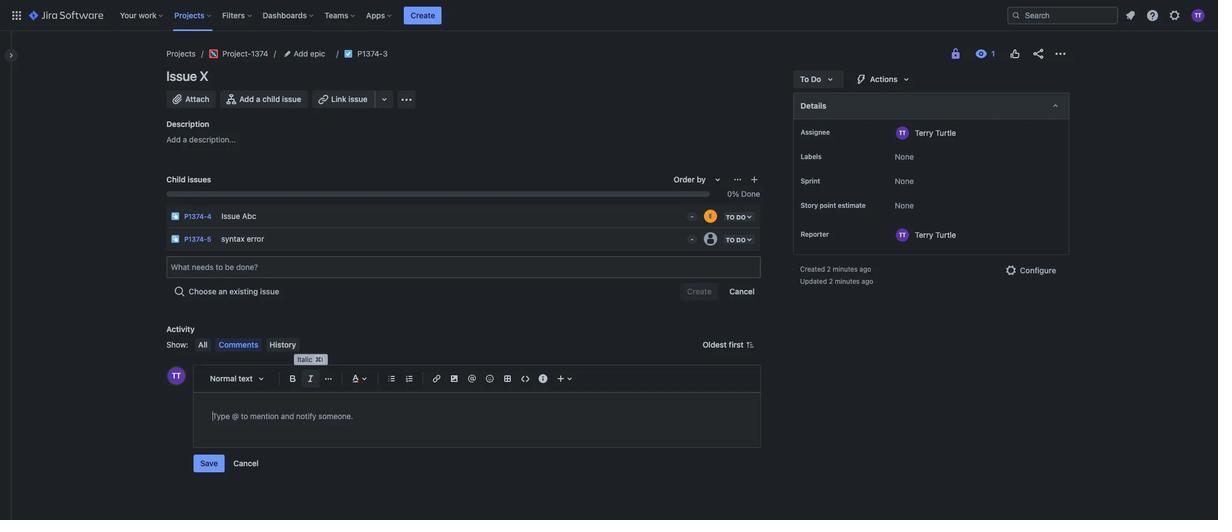 Task type: vqa. For each thing, say whether or not it's contained in the screenshot.
the Turtle associated with Assignee
yes



Task type: locate. For each thing, give the bounding box(es) containing it.
1 horizontal spatial issue
[[222, 211, 240, 221]]

-
[[691, 213, 694, 221], [691, 235, 694, 244]]

issue abc
[[222, 211, 256, 221]]

1 turtle from the top
[[936, 128, 957, 137]]

1 vertical spatial projects
[[167, 49, 196, 58]]

apps
[[366, 10, 385, 20]]

add
[[294, 49, 308, 58], [239, 94, 254, 104], [167, 135, 181, 144]]

bold ⌘b image
[[286, 372, 300, 386]]

turtle for reporter
[[936, 230, 957, 240]]

mention image
[[466, 372, 479, 386]]

issue right the existing
[[260, 287, 279, 296]]

terry for assignee
[[916, 128, 934, 137]]

projects up projects link
[[174, 10, 205, 20]]

2 right the created
[[827, 265, 831, 274]]

appswitcher icon image
[[10, 9, 23, 22]]

0 vertical spatial none
[[896, 152, 915, 162]]

1 vertical spatial a
[[183, 135, 187, 144]]

reporter pin to top. only you can see pinned fields. image
[[832, 230, 840, 239]]

turtle for assignee
[[936, 128, 957, 137]]

minutes right the created
[[833, 265, 858, 274]]

0 vertical spatial terry
[[916, 128, 934, 137]]

add inside dropdown button
[[294, 49, 308, 58]]

0 vertical spatial issue type: subtask image
[[171, 212, 180, 221]]

jira software image
[[29, 9, 103, 22], [29, 9, 103, 22]]

history
[[270, 340, 296, 350]]

p1374-3 link
[[358, 47, 388, 61]]

1 - button from the top
[[683, 205, 699, 223]]

1 terry from the top
[[916, 128, 934, 137]]

child
[[263, 94, 280, 104]]

issue type: subtask image left p1374-4 link
[[171, 212, 180, 221]]

0 horizontal spatial issue
[[167, 68, 197, 84]]

1 vertical spatial terry turtle
[[916, 230, 957, 240]]

0 vertical spatial issue
[[167, 68, 197, 84]]

configure
[[1021, 266, 1057, 275]]

2 issue type: subtask image from the top
[[171, 235, 180, 244]]

child issues
[[167, 175, 211, 184]]

projects up issue x
[[167, 49, 196, 58]]

ago right the created
[[860, 265, 872, 274]]

issue down projects link
[[167, 68, 197, 84]]

projects link
[[167, 47, 196, 61]]

add left child
[[239, 94, 254, 104]]

dashboards
[[263, 10, 307, 20]]

⌘i
[[315, 356, 323, 364]]

actions image
[[1055, 47, 1068, 61]]

p1374- left copy link to issue image
[[358, 49, 383, 58]]

0
[[728, 189, 733, 199]]

1 vertical spatial cancel button
[[227, 455, 265, 473]]

issue actions image
[[734, 175, 743, 184]]

0 vertical spatial turtle
[[936, 128, 957, 137]]

3 none from the top
[[896, 201, 915, 210]]

abc
[[242, 211, 256, 221]]

0 horizontal spatial a
[[183, 135, 187, 144]]

teams button
[[321, 6, 360, 24]]

a for description...
[[183, 135, 187, 144]]

1 vertical spatial turtle
[[936, 230, 957, 240]]

Child issues field
[[168, 258, 761, 278]]

do
[[811, 74, 822, 84]]

- button left the 'unassigned' icon
[[683, 228, 699, 246]]

choose an existing issue
[[189, 287, 279, 296]]

0 horizontal spatial add
[[167, 135, 181, 144]]

4
[[207, 213, 212, 221]]

issue type: subtask image
[[171, 212, 180, 221], [171, 235, 180, 244]]

Search field
[[1008, 6, 1119, 24]]

0 vertical spatial -
[[691, 213, 694, 221]]

0 vertical spatial minutes
[[833, 265, 858, 274]]

0 vertical spatial - button
[[683, 205, 699, 223]]

2 right updated
[[829, 278, 834, 286]]

2 vertical spatial none
[[896, 201, 915, 210]]

child
[[167, 175, 186, 184]]

2 terry from the top
[[916, 230, 934, 240]]

menu bar
[[193, 339, 302, 352]]

0 vertical spatial terry turtle
[[916, 128, 957, 137]]

p1374-4 link
[[184, 213, 212, 221]]

2 - button from the top
[[683, 228, 699, 246]]

link web pages and more image
[[378, 93, 391, 106]]

a left child
[[256, 94, 261, 104]]

1 vertical spatial terry
[[916, 230, 934, 240]]

- button
[[683, 205, 699, 223], [683, 228, 699, 246]]

sprint
[[801, 177, 821, 185]]

a down the description
[[183, 135, 187, 144]]

issue for choose an existing issue
[[260, 287, 279, 296]]

2 - from the top
[[691, 235, 694, 244]]

1 vertical spatial add
[[239, 94, 254, 104]]

issue right child
[[282, 94, 301, 104]]

project-1374 link
[[209, 47, 268, 61]]

projects inside dropdown button
[[174, 10, 205, 20]]

a
[[256, 94, 261, 104], [183, 135, 187, 144]]

issue type: subtask image left p1374-5 link
[[171, 235, 180, 244]]

- left the 'unassigned' icon
[[691, 235, 694, 244]]

none
[[896, 152, 915, 162], [896, 177, 915, 186], [896, 201, 915, 210]]

1 horizontal spatial add
[[239, 94, 254, 104]]

vote options: no one has voted for this issue yet. image
[[1009, 47, 1022, 61]]

add inside button
[[239, 94, 254, 104]]

1 vertical spatial ago
[[862, 278, 874, 286]]

- button for abc
[[683, 205, 699, 223]]

primary element
[[7, 0, 1008, 31]]

2 horizontal spatial add
[[294, 49, 308, 58]]

issue right link
[[349, 94, 368, 104]]

filters button
[[219, 6, 256, 24]]

assignee: eloisefrancis23 image
[[704, 210, 718, 223]]

1 - from the top
[[691, 213, 694, 221]]

1 none from the top
[[896, 152, 915, 162]]

cancel right save
[[234, 459, 259, 468]]

2 vertical spatial p1374-
[[184, 235, 207, 244]]

to do button
[[794, 70, 844, 88]]

syntax
[[221, 234, 245, 243]]

1 terry turtle from the top
[[916, 128, 957, 137]]

add epic
[[294, 49, 325, 58]]

activity
[[167, 325, 195, 334]]

sidebar navigation image
[[0, 44, 24, 67]]

order by
[[674, 175, 706, 184]]

labels pin to top. only you can see pinned fields. image
[[824, 153, 833, 162]]

ago
[[860, 265, 872, 274], [862, 278, 874, 286]]

issue
[[167, 68, 197, 84], [222, 211, 240, 221]]

save button
[[194, 455, 225, 473]]

p1374- up p1374-5 link
[[184, 213, 207, 221]]

settings image
[[1169, 9, 1182, 22]]

1 vertical spatial issue type: subtask image
[[171, 235, 180, 244]]

attach button
[[167, 90, 216, 108]]

a inside button
[[256, 94, 261, 104]]

0 horizontal spatial cancel
[[234, 459, 259, 468]]

%
[[733, 189, 740, 199]]

oldest first
[[703, 340, 744, 350]]

0 vertical spatial p1374-
[[358, 49, 383, 58]]

1 vertical spatial -
[[691, 235, 694, 244]]

link image
[[430, 372, 443, 386]]

0 vertical spatial cancel button
[[723, 283, 762, 301]]

1 vertical spatial cancel
[[234, 459, 259, 468]]

issue left abc
[[222, 211, 240, 221]]

italic ⌘i image
[[304, 372, 317, 386]]

comments button
[[215, 339, 262, 352]]

1 horizontal spatial cancel
[[730, 287, 755, 296]]

task image
[[344, 49, 353, 58]]

create button
[[404, 6, 442, 24]]

1 horizontal spatial cancel button
[[723, 283, 762, 301]]

minutes right updated
[[835, 278, 860, 286]]

1 vertical spatial p1374-
[[184, 213, 207, 221]]

0 vertical spatial projects
[[174, 10, 205, 20]]

emoji image
[[483, 372, 497, 386]]

link issue
[[331, 94, 368, 104]]

terry
[[916, 128, 934, 137], [916, 230, 934, 240]]

syntax error link
[[217, 228, 683, 250]]

minutes
[[833, 265, 858, 274], [835, 278, 860, 286]]

0 vertical spatial a
[[256, 94, 261, 104]]

p1374-5
[[184, 235, 211, 244]]

banner
[[0, 0, 1219, 31]]

issue
[[282, 94, 301, 104], [349, 94, 368, 104], [260, 287, 279, 296]]

1 horizontal spatial a
[[256, 94, 261, 104]]

- for syntax error
[[691, 235, 694, 244]]

cancel button up first
[[723, 283, 762, 301]]

add down the description
[[167, 135, 181, 144]]

cancel for right cancel button
[[730, 287, 755, 296]]

add a child issue
[[239, 94, 301, 104]]

1 vertical spatial 2
[[829, 278, 834, 286]]

choose
[[189, 287, 217, 296]]

all button
[[195, 339, 211, 352]]

2 terry turtle from the top
[[916, 230, 957, 240]]

2 turtle from the top
[[936, 230, 957, 240]]

1 issue type: subtask image from the top
[[171, 212, 180, 221]]

0 horizontal spatial cancel button
[[227, 455, 265, 473]]

- left "assignee: eloisefrancis23" image
[[691, 213, 694, 221]]

menu bar containing all
[[193, 339, 302, 352]]

0 horizontal spatial issue
[[260, 287, 279, 296]]

1 vertical spatial none
[[896, 177, 915, 186]]

p1374- inside p1374-3 link
[[358, 49, 383, 58]]

1 horizontal spatial issue
[[282, 94, 301, 104]]

tooltip
[[294, 355, 328, 366]]

projects
[[174, 10, 205, 20], [167, 49, 196, 58]]

your
[[120, 10, 137, 20]]

terry for reporter
[[916, 230, 934, 240]]

show:
[[167, 340, 188, 350]]

cancel up first
[[730, 287, 755, 296]]

your work button
[[117, 6, 168, 24]]

0 vertical spatial cancel
[[730, 287, 755, 296]]

turtle
[[936, 128, 957, 137], [936, 230, 957, 240]]

1 vertical spatial issue
[[222, 211, 240, 221]]

p1374- down p1374-4
[[184, 235, 207, 244]]

details element
[[794, 93, 1070, 119]]

add image, video, or file image
[[448, 372, 461, 386]]

1 vertical spatial - button
[[683, 228, 699, 246]]

italic ⌘i
[[298, 356, 323, 364]]

help image
[[1147, 9, 1160, 22]]

0 vertical spatial add
[[294, 49, 308, 58]]

terry turtle
[[916, 128, 957, 137], [916, 230, 957, 240]]

Comment - Main content area, start typing to enter text. text field
[[213, 410, 742, 423]]

syntax error
[[221, 234, 264, 243]]

terry turtle for assignee
[[916, 128, 957, 137]]

add a description...
[[167, 135, 236, 144]]

issue for issue abc
[[222, 211, 240, 221]]

2
[[827, 265, 831, 274], [829, 278, 834, 286]]

2 vertical spatial add
[[167, 135, 181, 144]]

- button for error
[[683, 228, 699, 246]]

ago right updated
[[862, 278, 874, 286]]

info panel image
[[537, 372, 550, 386]]

labels
[[801, 153, 822, 161]]

cancel button right save "button" in the bottom left of the page
[[227, 455, 265, 473]]

none for sprint
[[896, 177, 915, 186]]

issue x
[[167, 68, 209, 84]]

- button left "assignee: eloisefrancis23" image
[[683, 205, 699, 223]]

share image
[[1032, 47, 1046, 61]]

reporter
[[801, 230, 829, 239]]

add left epic
[[294, 49, 308, 58]]

add epic button
[[282, 47, 329, 61]]

2 none from the top
[[896, 177, 915, 186]]

assignee pin to top. only you can see pinned fields. image
[[833, 128, 842, 137]]

projects button
[[171, 6, 216, 24]]



Task type: describe. For each thing, give the bounding box(es) containing it.
search image
[[1012, 11, 1021, 20]]

normal text button
[[205, 367, 275, 391]]

issue type: subtask image for issue abc
[[171, 212, 180, 221]]

by
[[697, 175, 706, 184]]

p1374- for 5
[[184, 235, 207, 244]]

create child image
[[751, 175, 760, 184]]

bullet list ⌘⇧8 image
[[385, 372, 399, 386]]

filters
[[222, 10, 245, 20]]

estimate
[[838, 201, 866, 210]]

issue type: subtask image for syntax error
[[171, 235, 180, 244]]

0 % done
[[728, 189, 761, 199]]

your work
[[120, 10, 157, 20]]

5
[[207, 235, 211, 244]]

all
[[198, 340, 208, 350]]

numbered list ⌘⇧7 image
[[403, 372, 416, 386]]

3
[[383, 49, 388, 58]]

description
[[167, 119, 209, 129]]

1 vertical spatial minutes
[[835, 278, 860, 286]]

order
[[674, 175, 695, 184]]

oldest
[[703, 340, 727, 350]]

none for story point estimate
[[896, 201, 915, 210]]

dashboards button
[[260, 6, 318, 24]]

add for add epic
[[294, 49, 308, 58]]

issue abc link
[[217, 205, 683, 228]]

0 vertical spatial 2
[[827, 265, 831, 274]]

table image
[[501, 372, 515, 386]]

a for child
[[256, 94, 261, 104]]

to
[[801, 74, 809, 84]]

created 2 minutes ago updated 2 minutes ago
[[801, 265, 874, 286]]

actions
[[871, 74, 898, 84]]

attach
[[185, 94, 210, 104]]

configure link
[[998, 262, 1063, 280]]

existing
[[230, 287, 258, 296]]

cancel for the bottom cancel button
[[234, 459, 259, 468]]

issues
[[188, 175, 211, 184]]

details
[[801, 101, 827, 110]]

code snippet image
[[519, 372, 532, 386]]

2 horizontal spatial issue
[[349, 94, 368, 104]]

project-
[[222, 49, 251, 58]]

choose an existing issue button
[[167, 283, 286, 301]]

issue for issue x
[[167, 68, 197, 84]]

normal
[[210, 374, 237, 384]]

p1374- for 4
[[184, 213, 207, 221]]

banner containing your work
[[0, 0, 1219, 31]]

oldest first button
[[696, 339, 762, 352]]

p1374- for 3
[[358, 49, 383, 58]]

add for add a child issue
[[239, 94, 254, 104]]

assignee
[[801, 128, 831, 137]]

apps button
[[363, 6, 396, 24]]

history button
[[266, 339, 300, 352]]

your profile and settings image
[[1192, 9, 1206, 22]]

more formatting image
[[322, 372, 335, 386]]

description...
[[189, 135, 236, 144]]

1374
[[251, 49, 268, 58]]

an
[[219, 287, 228, 296]]

0 vertical spatial ago
[[860, 265, 872, 274]]

comments
[[219, 340, 259, 350]]

order by button
[[667, 171, 732, 189]]

italic
[[298, 356, 312, 364]]

- for issue abc
[[691, 213, 694, 221]]

first
[[729, 340, 744, 350]]

point
[[820, 201, 837, 210]]

none for labels
[[896, 152, 915, 162]]

copy link to issue image
[[386, 49, 395, 58]]

updated
[[801, 278, 828, 286]]

create
[[411, 10, 435, 20]]

text
[[239, 374, 253, 384]]

projects for projects link
[[167, 49, 196, 58]]

story
[[801, 201, 819, 210]]

actions button
[[848, 70, 920, 88]]

created
[[801, 265, 826, 274]]

issue for add a child issue
[[282, 94, 301, 104]]

add app image
[[400, 93, 413, 106]]

newest first image
[[746, 341, 755, 350]]

terry turtle for reporter
[[916, 230, 957, 240]]

p1374-5 link
[[184, 235, 211, 244]]

add a child issue button
[[221, 90, 308, 108]]

add for add a description...
[[167, 135, 181, 144]]

project 1374 image
[[209, 49, 218, 58]]

story point estimate
[[801, 201, 866, 210]]

save
[[200, 459, 218, 468]]

x
[[200, 68, 209, 84]]

notifications image
[[1125, 9, 1138, 22]]

epic
[[310, 49, 325, 58]]

profile image of terry turtle image
[[168, 367, 185, 385]]

to do
[[801, 74, 822, 84]]

tooltip containing italic
[[294, 355, 328, 366]]

link issue button
[[313, 90, 376, 108]]

project-1374
[[222, 49, 268, 58]]

link
[[331, 94, 347, 104]]

unassigned image
[[704, 233, 718, 246]]

teams
[[325, 10, 349, 20]]

error
[[247, 234, 264, 243]]

done
[[742, 189, 761, 199]]

projects for projects dropdown button
[[174, 10, 205, 20]]

work
[[139, 10, 157, 20]]

normal text
[[210, 374, 253, 384]]

p1374-3
[[358, 49, 388, 58]]



